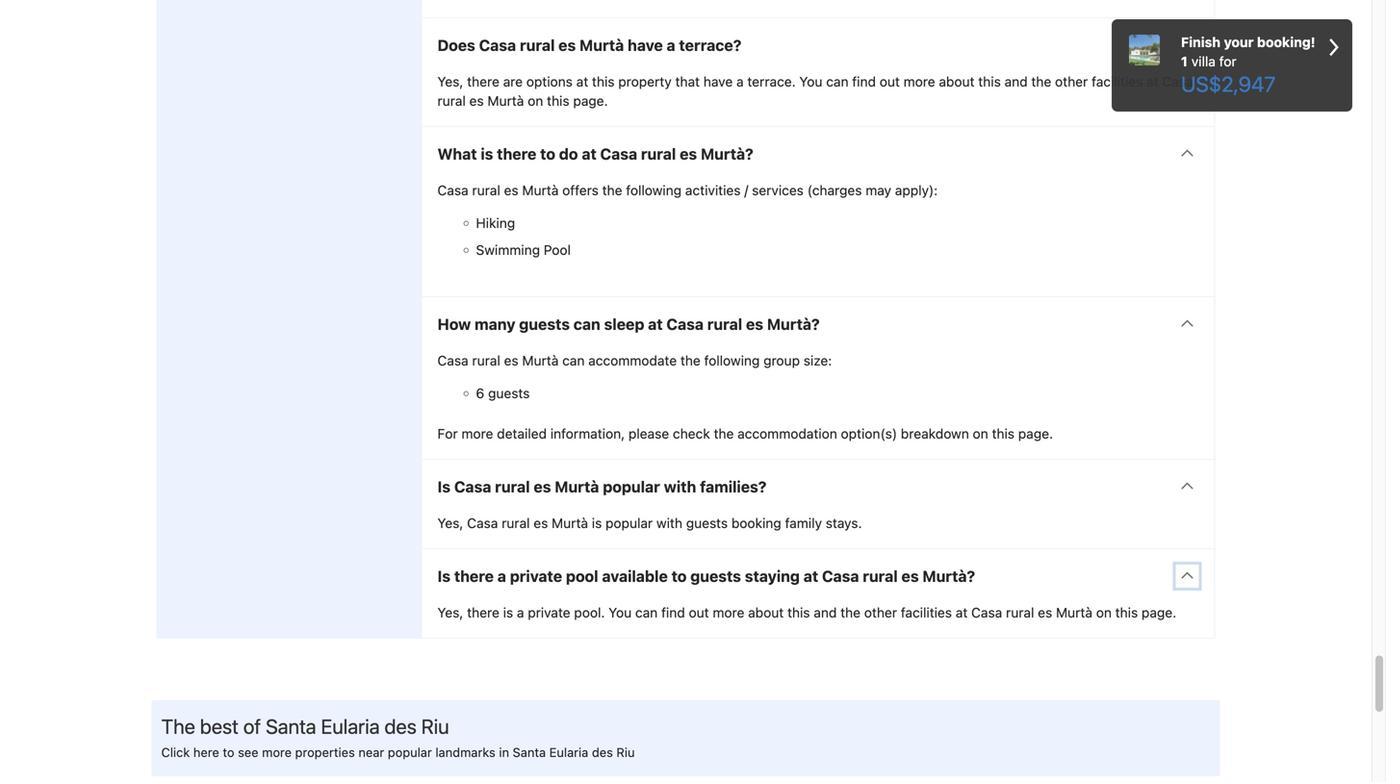 Task type: vqa. For each thing, say whether or not it's contained in the screenshot.
top other
yes



Task type: describe. For each thing, give the bounding box(es) containing it.
have inside yes, there are options at this property that have a terrace. you can find out more about this and the other facilities at casa rural es murtà on this page.
[[704, 74, 733, 89]]

there for is
[[467, 605, 500, 621]]

es inside yes, there are options at this property that have a terrace. you can find out more about this and the other facilities at casa rural es murtà on this page.
[[470, 93, 484, 109]]

what
[[438, 145, 477, 163]]

do
[[559, 145, 578, 163]]

can inside how many guests can sleep at casa rural es murtà? dropdown button
[[574, 315, 601, 334]]

to inside the best of santa eularia des riu click here to see more properties near popular landmarks in santa eularia des riu
[[223, 746, 235, 760]]

6 guests
[[476, 386, 530, 401]]

many
[[475, 315, 516, 334]]

what is there to do at casa rural es murtà?
[[438, 145, 754, 163]]

have inside dropdown button
[[628, 36, 663, 54]]

0 horizontal spatial facilities
[[901, 605, 953, 621]]

a left terrace?
[[667, 36, 676, 54]]

is for is there a private pool available to guests staying at casa rural es murtà?
[[438, 568, 451, 586]]

1 vertical spatial popular
[[606, 516, 653, 532]]

offers
[[563, 182, 599, 198]]

rural inside does casa rural es murtà have a terrace? dropdown button
[[520, 36, 555, 54]]

near
[[359, 746, 384, 760]]

1 vertical spatial riu
[[617, 746, 635, 760]]

terrace.
[[748, 74, 796, 89]]

booking
[[732, 516, 782, 532]]

available
[[602, 568, 668, 586]]

does casa rural es murtà have a terrace? button
[[422, 18, 1215, 72]]

rural inside is casa rural es murtà popular with families? dropdown button
[[495, 478, 530, 496]]

see
[[238, 746, 259, 760]]

yes, for does casa rural es murtà have a terrace?
[[438, 74, 464, 89]]

how many guests can sleep at casa rural es murtà? button
[[422, 297, 1215, 351]]

guests left staying
[[691, 568, 742, 586]]

the inside yes, there are options at this property that have a terrace. you can find out more about this and the other facilities at casa rural es murtà on this page.
[[1032, 74, 1052, 89]]

casa rural es murtà offers the following activities / services (charges may apply):
[[438, 182, 938, 198]]

can inside yes, there are options at this property that have a terrace. you can find out more about this and the other facilities at casa rural es murtà on this page.
[[827, 74, 849, 89]]

rural inside yes, there are options at this property that have a terrace. you can find out more about this and the other facilities at casa rural es murtà on this page.
[[438, 93, 466, 109]]

can left accommodate
[[563, 353, 585, 369]]

1 vertical spatial eularia
[[550, 746, 589, 760]]

does
[[438, 36, 476, 54]]

guests right 6
[[488, 386, 530, 401]]

yes, there are options at this property that have a terrace. you can find out more about this and the other facilities at casa rural es murtà on this page.
[[438, 74, 1194, 109]]

apply):
[[896, 182, 938, 198]]

yes, for is there a private pool available to guests staying at casa rural es murtà?
[[438, 605, 464, 621]]

group
[[764, 353, 800, 369]]

check
[[673, 426, 710, 442]]

how many guests can sleep at casa rural es murtà?
[[438, 315, 820, 334]]

for more detailed information, please check the accommodation option(s) breakdown on this page.
[[438, 426, 1054, 442]]

the
[[161, 715, 195, 739]]

more inside yes, there are options at this property that have a terrace. you can find out more about this and the other facilities at casa rural es murtà on this page.
[[904, 74, 936, 89]]

is there a private pool available to guests staying at casa rural es murtà?
[[438, 568, 976, 586]]

1 vertical spatial other
[[865, 605, 898, 621]]

rural inside what is there to do at casa rural es murtà? dropdown button
[[641, 145, 676, 163]]

here
[[193, 746, 219, 760]]

for
[[438, 426, 458, 442]]

1 vertical spatial out
[[689, 605, 709, 621]]

private inside dropdown button
[[510, 568, 563, 586]]

2 vertical spatial murtà?
[[923, 568, 976, 586]]

a left pool on the left bottom of page
[[498, 568, 507, 586]]

swimming pool
[[476, 242, 571, 258]]

murtà inside dropdown button
[[555, 478, 599, 496]]

rural inside is there a private pool available to guests staying at casa rural es murtà? dropdown button
[[863, 568, 898, 586]]

staying
[[745, 568, 800, 586]]

finish
[[1182, 34, 1221, 50]]

at inside how many guests can sleep at casa rural es murtà? dropdown button
[[648, 315, 663, 334]]

activities
[[686, 182, 741, 198]]

how
[[438, 315, 471, 334]]

in
[[499, 746, 509, 760]]

villa
[[1192, 53, 1216, 69]]

about inside yes, there are options at this property that have a terrace. you can find out more about this and the other facilities at casa rural es murtà on this page.
[[939, 74, 975, 89]]

us$2,947
[[1182, 71, 1276, 96]]

popular inside is casa rural es murtà popular with families? dropdown button
[[603, 478, 661, 496]]

is casa rural es murtà popular with families?
[[438, 478, 767, 496]]

on inside yes, there are options at this property that have a terrace. you can find out more about this and the other facilities at casa rural es murtà on this page.
[[528, 93, 543, 109]]

does casa rural es murtà have a terrace?
[[438, 36, 742, 54]]

rural inside how many guests can sleep at casa rural es murtà? dropdown button
[[708, 315, 743, 334]]

is casa rural es murtà popular with families? button
[[422, 460, 1215, 514]]

(charges
[[808, 182, 862, 198]]

1 horizontal spatial des
[[592, 746, 613, 760]]

0 vertical spatial following
[[626, 182, 682, 198]]

1 vertical spatial page.
[[1019, 426, 1054, 442]]

to inside dropdown button
[[540, 145, 556, 163]]

guests down families?
[[686, 516, 728, 532]]

1 vertical spatial with
[[657, 516, 683, 532]]

murtà? for what is there to do at casa rural es murtà?
[[701, 145, 754, 163]]

options
[[527, 74, 573, 89]]

other inside yes, there are options at this property that have a terrace. you can find out more about this and the other facilities at casa rural es murtà on this page.
[[1056, 74, 1089, 89]]

family
[[785, 516, 822, 532]]

please
[[629, 426, 670, 442]]

more inside the best of santa eularia des riu click here to see more properties near popular landmarks in santa eularia des riu
[[262, 746, 292, 760]]

casa rural es murtà can accommodate the following group size:
[[438, 353, 832, 369]]

there inside dropdown button
[[497, 145, 537, 163]]

of
[[243, 715, 261, 739]]

may
[[866, 182, 892, 198]]



Task type: locate. For each thing, give the bounding box(es) containing it.
2 vertical spatial on
[[1097, 605, 1112, 621]]

following
[[626, 182, 682, 198], [705, 353, 760, 369]]

0 vertical spatial santa
[[266, 715, 316, 739]]

0 vertical spatial eularia
[[321, 715, 380, 739]]

out down does casa rural es murtà have a terrace? dropdown button
[[880, 74, 900, 89]]

is
[[481, 145, 493, 163], [592, 516, 602, 532], [503, 605, 513, 621]]

accordion control element
[[421, 0, 1216, 639]]

with up yes, casa rural es murtà is popular with guests booking family stays.
[[664, 478, 697, 496]]

to inside dropdown button
[[672, 568, 687, 586]]

you down does casa rural es murtà have a terrace? dropdown button
[[800, 74, 823, 89]]

1 horizontal spatial santa
[[513, 746, 546, 760]]

information,
[[551, 426, 625, 442]]

there
[[467, 74, 500, 89], [497, 145, 537, 163], [454, 568, 494, 586], [467, 605, 500, 621]]

a inside yes, there are options at this property that have a terrace. you can find out more about this and the other facilities at casa rural es murtà on this page.
[[737, 74, 744, 89]]

casa inside yes, there are options at this property that have a terrace. you can find out more about this and the other facilities at casa rural es murtà on this page.
[[1163, 74, 1194, 89]]

with up available
[[657, 516, 683, 532]]

0 horizontal spatial page.
[[573, 93, 608, 109]]

is inside dropdown button
[[438, 478, 451, 496]]

yes, there is a private pool. you can find out more about this and the other facilities at casa rural es murtà on this page.
[[438, 605, 1177, 621]]

popular inside the best of santa eularia des riu click here to see more properties near popular landmarks in santa eularia des riu
[[388, 746, 432, 760]]

out
[[880, 74, 900, 89], [689, 605, 709, 621]]

1 horizontal spatial and
[[1005, 74, 1028, 89]]

you
[[800, 74, 823, 89], [609, 605, 632, 621]]

1 vertical spatial on
[[973, 426, 989, 442]]

swimming
[[476, 242, 540, 258]]

0 vertical spatial have
[[628, 36, 663, 54]]

0 vertical spatial on
[[528, 93, 543, 109]]

pool
[[544, 242, 571, 258]]

1 vertical spatial you
[[609, 605, 632, 621]]

0 vertical spatial you
[[800, 74, 823, 89]]

1 vertical spatial have
[[704, 74, 733, 89]]

3 yes, from the top
[[438, 605, 464, 621]]

click
[[161, 746, 190, 760]]

1 horizontal spatial out
[[880, 74, 900, 89]]

1 is from the top
[[438, 478, 451, 496]]

2 vertical spatial page.
[[1142, 605, 1177, 621]]

0 horizontal spatial riu
[[422, 715, 449, 739]]

private
[[510, 568, 563, 586], [528, 605, 571, 621]]

1 vertical spatial to
[[672, 568, 687, 586]]

yes, inside yes, there are options at this property that have a terrace. you can find out more about this and the other facilities at casa rural es murtà on this page.
[[438, 74, 464, 89]]

properties
[[295, 746, 355, 760]]

2 horizontal spatial is
[[592, 516, 602, 532]]

landmarks
[[436, 746, 496, 760]]

hiking
[[476, 215, 515, 231]]

find down is there a private pool available to guests staying at casa rural es murtà?
[[662, 605, 685, 621]]

a left terrace.
[[737, 74, 744, 89]]

0 horizontal spatial to
[[223, 746, 235, 760]]

1 vertical spatial santa
[[513, 746, 546, 760]]

have up property
[[628, 36, 663, 54]]

private left pool on the left bottom of page
[[510, 568, 563, 586]]

0 horizontal spatial have
[[628, 36, 663, 54]]

murtà? inside dropdown button
[[701, 145, 754, 163]]

the best of santa eularia des riu click here to see more properties near popular landmarks in santa eularia des riu
[[161, 715, 635, 760]]

finish your booking! 1 villa for us$2,947
[[1182, 34, 1316, 96]]

there inside dropdown button
[[454, 568, 494, 586]]

sleep
[[604, 315, 645, 334]]

a left the pool.
[[517, 605, 524, 621]]

des
[[385, 715, 417, 739], [592, 746, 613, 760]]

is inside dropdown button
[[438, 568, 451, 586]]

es
[[559, 36, 576, 54], [470, 93, 484, 109], [680, 145, 697, 163], [504, 182, 519, 198], [746, 315, 764, 334], [504, 353, 519, 369], [534, 478, 551, 496], [534, 516, 548, 532], [902, 568, 919, 586], [1038, 605, 1053, 621]]

0 horizontal spatial is
[[481, 145, 493, 163]]

you inside yes, there are options at this property that have a terrace. you can find out more about this and the other facilities at casa rural es murtà on this page.
[[800, 74, 823, 89]]

to
[[540, 145, 556, 163], [672, 568, 687, 586], [223, 746, 235, 760]]

following left group
[[705, 353, 760, 369]]

is there a private pool available to guests staying at casa rural es murtà? button
[[422, 550, 1215, 604]]

1 vertical spatial following
[[705, 353, 760, 369]]

0 horizontal spatial other
[[865, 605, 898, 621]]

rightchevron image
[[1330, 33, 1340, 62]]

popular down is casa rural es murtà popular with families?
[[606, 516, 653, 532]]

1 horizontal spatial on
[[973, 426, 989, 442]]

terrace?
[[679, 36, 742, 54]]

have
[[628, 36, 663, 54], [704, 74, 733, 89]]

murtà? for how many guests can sleep at casa rural es murtà?
[[767, 315, 820, 334]]

0 vertical spatial is
[[438, 478, 451, 496]]

1 horizontal spatial riu
[[617, 746, 635, 760]]

find
[[853, 74, 876, 89], [662, 605, 685, 621]]

eularia
[[321, 715, 380, 739], [550, 746, 589, 760]]

a
[[667, 36, 676, 54], [737, 74, 744, 89], [498, 568, 507, 586], [517, 605, 524, 621]]

2 horizontal spatial to
[[672, 568, 687, 586]]

2 vertical spatial yes,
[[438, 605, 464, 621]]

1 horizontal spatial have
[[704, 74, 733, 89]]

santa
[[266, 715, 316, 739], [513, 746, 546, 760]]

0 horizontal spatial santa
[[266, 715, 316, 739]]

yes, casa rural es murtà is popular with guests booking family stays.
[[438, 516, 862, 532]]

more
[[904, 74, 936, 89], [462, 426, 494, 442], [713, 605, 745, 621], [262, 746, 292, 760]]

0 horizontal spatial find
[[662, 605, 685, 621]]

to right available
[[672, 568, 687, 586]]

facilities inside yes, there are options at this property that have a terrace. you can find out more about this and the other facilities at casa rural es murtà on this page.
[[1092, 74, 1143, 89]]

0 vertical spatial facilities
[[1092, 74, 1143, 89]]

popular
[[603, 478, 661, 496], [606, 516, 653, 532], [388, 746, 432, 760]]

0 vertical spatial to
[[540, 145, 556, 163]]

is for is casa rural es murtà popular with families?
[[438, 478, 451, 496]]

1 horizontal spatial eularia
[[550, 746, 589, 760]]

the
[[1032, 74, 1052, 89], [603, 182, 623, 198], [681, 353, 701, 369], [714, 426, 734, 442], [841, 605, 861, 621]]

at inside is there a private pool available to guests staying at casa rural es murtà? dropdown button
[[804, 568, 819, 586]]

size:
[[804, 353, 832, 369]]

0 vertical spatial private
[[510, 568, 563, 586]]

0 vertical spatial about
[[939, 74, 975, 89]]

page.
[[573, 93, 608, 109], [1019, 426, 1054, 442], [1142, 605, 1177, 621]]

breakdown
[[901, 426, 970, 442]]

1 horizontal spatial to
[[540, 145, 556, 163]]

what is there to do at casa rural es murtà? button
[[422, 127, 1215, 181]]

option(s)
[[841, 426, 898, 442]]

that
[[676, 74, 700, 89]]

1 horizontal spatial murtà?
[[767, 315, 820, 334]]

best
[[200, 715, 239, 739]]

0 horizontal spatial on
[[528, 93, 543, 109]]

2 vertical spatial is
[[503, 605, 513, 621]]

1 horizontal spatial is
[[503, 605, 513, 621]]

1 vertical spatial and
[[814, 605, 837, 621]]

popular right "near"
[[388, 746, 432, 760]]

1 yes, from the top
[[438, 74, 464, 89]]

can down does casa rural es murtà have a terrace? dropdown button
[[827, 74, 849, 89]]

guests right many
[[519, 315, 570, 334]]

0 vertical spatial des
[[385, 715, 417, 739]]

eularia up "near"
[[321, 715, 380, 739]]

2 yes, from the top
[[438, 516, 464, 532]]

to left do
[[540, 145, 556, 163]]

families?
[[700, 478, 767, 496]]

is
[[438, 478, 451, 496], [438, 568, 451, 586]]

with inside is casa rural es murtà popular with families? dropdown button
[[664, 478, 697, 496]]

1 horizontal spatial about
[[939, 74, 975, 89]]

2 is from the top
[[438, 568, 451, 586]]

0 vertical spatial find
[[853, 74, 876, 89]]

2 horizontal spatial page.
[[1142, 605, 1177, 621]]

with
[[664, 478, 697, 496], [657, 516, 683, 532]]

at inside what is there to do at casa rural es murtà? dropdown button
[[582, 145, 597, 163]]

0 vertical spatial popular
[[603, 478, 661, 496]]

murtà?
[[701, 145, 754, 163], [767, 315, 820, 334], [923, 568, 976, 586]]

eularia right in
[[550, 746, 589, 760]]

popular up yes, casa rural es murtà is popular with guests booking family stays.
[[603, 478, 661, 496]]

0 vertical spatial other
[[1056, 74, 1089, 89]]

1 vertical spatial yes,
[[438, 516, 464, 532]]

0 vertical spatial out
[[880, 74, 900, 89]]

at
[[577, 74, 589, 89], [1147, 74, 1159, 89], [582, 145, 597, 163], [648, 315, 663, 334], [804, 568, 819, 586], [956, 605, 968, 621]]

1 horizontal spatial page.
[[1019, 426, 1054, 442]]

property
[[619, 74, 672, 89]]

there for a
[[454, 568, 494, 586]]

murtà inside yes, there are options at this property that have a terrace. you can find out more about this and the other facilities at casa rural es murtà on this page.
[[488, 93, 524, 109]]

and
[[1005, 74, 1028, 89], [814, 605, 837, 621]]

1 horizontal spatial find
[[853, 74, 876, 89]]

and inside yes, there are options at this property that have a terrace. you can find out more about this and the other facilities at casa rural es murtà on this page.
[[1005, 74, 1028, 89]]

find inside yes, there are options at this property that have a terrace. you can find out more about this and the other facilities at casa rural es murtà on this page.
[[853, 74, 876, 89]]

booking!
[[1258, 34, 1316, 50]]

there for are
[[467, 74, 500, 89]]

0 horizontal spatial about
[[748, 605, 784, 621]]

can down available
[[636, 605, 658, 621]]

santa right of
[[266, 715, 316, 739]]

pool
[[566, 568, 599, 586]]

services
[[752, 182, 804, 198]]

0 vertical spatial page.
[[573, 93, 608, 109]]

1 vertical spatial find
[[662, 605, 685, 621]]

pool.
[[574, 605, 605, 621]]

stays.
[[826, 516, 862, 532]]

is inside dropdown button
[[481, 145, 493, 163]]

0 vertical spatial riu
[[422, 715, 449, 739]]

accommodation
[[738, 426, 838, 442]]

2 vertical spatial to
[[223, 746, 235, 760]]

6
[[476, 386, 485, 401]]

0 horizontal spatial des
[[385, 715, 417, 739]]

out inside yes, there are options at this property that have a terrace. you can find out more about this and the other facilities at casa rural es murtà on this page.
[[880, 74, 900, 89]]

1 vertical spatial facilities
[[901, 605, 953, 621]]

0 horizontal spatial out
[[689, 605, 709, 621]]

riu
[[422, 715, 449, 739], [617, 746, 635, 760]]

0 vertical spatial and
[[1005, 74, 1028, 89]]

1 horizontal spatial other
[[1056, 74, 1089, 89]]

0 vertical spatial murtà?
[[701, 145, 754, 163]]

1 horizontal spatial you
[[800, 74, 823, 89]]

yes, for is casa rural es murtà popular with families?
[[438, 516, 464, 532]]

1 horizontal spatial facilities
[[1092, 74, 1143, 89]]

1 vertical spatial murtà?
[[767, 315, 820, 334]]

on
[[528, 93, 543, 109], [973, 426, 989, 442], [1097, 605, 1112, 621]]

find down does casa rural es murtà have a terrace? dropdown button
[[853, 74, 876, 89]]

detailed
[[497, 426, 547, 442]]

is down is casa rural es murtà popular with families?
[[592, 516, 602, 532]]

1 vertical spatial des
[[592, 746, 613, 760]]

out down is there a private pool available to guests staying at casa rural es murtà?
[[689, 605, 709, 621]]

2 horizontal spatial murtà?
[[923, 568, 976, 586]]

there inside yes, there are options at this property that have a terrace. you can find out more about this and the other facilities at casa rural es murtà on this page.
[[467, 74, 500, 89]]

private left the pool.
[[528, 605, 571, 621]]

about
[[939, 74, 975, 89], [748, 605, 784, 621]]

your
[[1225, 34, 1254, 50]]

following left activities
[[626, 182, 682, 198]]

2 horizontal spatial on
[[1097, 605, 1112, 621]]

1
[[1182, 53, 1188, 69]]

santa right in
[[513, 746, 546, 760]]

2 vertical spatial popular
[[388, 746, 432, 760]]

1 horizontal spatial following
[[705, 353, 760, 369]]

have right that
[[704, 74, 733, 89]]

0 vertical spatial with
[[664, 478, 697, 496]]

0 horizontal spatial following
[[626, 182, 682, 198]]

1 vertical spatial private
[[528, 605, 571, 621]]

to left see
[[223, 746, 235, 760]]

are
[[503, 74, 523, 89]]

is right 'what'
[[481, 145, 493, 163]]

rural
[[520, 36, 555, 54], [438, 93, 466, 109], [641, 145, 676, 163], [472, 182, 501, 198], [708, 315, 743, 334], [472, 353, 501, 369], [495, 478, 530, 496], [502, 516, 530, 532], [863, 568, 898, 586], [1007, 605, 1035, 621]]

yes,
[[438, 74, 464, 89], [438, 516, 464, 532], [438, 605, 464, 621]]

guests
[[519, 315, 570, 334], [488, 386, 530, 401], [686, 516, 728, 532], [691, 568, 742, 586]]

0 vertical spatial is
[[481, 145, 493, 163]]

casa
[[479, 36, 516, 54], [1163, 74, 1194, 89], [601, 145, 638, 163], [438, 182, 469, 198], [667, 315, 704, 334], [438, 353, 469, 369], [454, 478, 492, 496], [467, 516, 498, 532], [822, 568, 860, 586], [972, 605, 1003, 621]]

you right the pool.
[[609, 605, 632, 621]]

1 vertical spatial is
[[438, 568, 451, 586]]

1 vertical spatial about
[[748, 605, 784, 621]]

/
[[745, 182, 749, 198]]

1 vertical spatial is
[[592, 516, 602, 532]]

this
[[592, 74, 615, 89], [979, 74, 1001, 89], [547, 93, 570, 109], [992, 426, 1015, 442], [788, 605, 810, 621], [1116, 605, 1139, 621]]

murtà inside dropdown button
[[580, 36, 624, 54]]

0 horizontal spatial eularia
[[321, 715, 380, 739]]

0 horizontal spatial you
[[609, 605, 632, 621]]

for
[[1220, 53, 1237, 69]]

0 vertical spatial yes,
[[438, 74, 464, 89]]

is left the pool.
[[503, 605, 513, 621]]

0 horizontal spatial murtà?
[[701, 145, 754, 163]]

page. inside yes, there are options at this property that have a terrace. you can find out more about this and the other facilities at casa rural es murtà on this page.
[[573, 93, 608, 109]]

can
[[827, 74, 849, 89], [574, 315, 601, 334], [563, 353, 585, 369], [636, 605, 658, 621]]

accommodate
[[589, 353, 677, 369]]

0 horizontal spatial and
[[814, 605, 837, 621]]

can left sleep
[[574, 315, 601, 334]]



